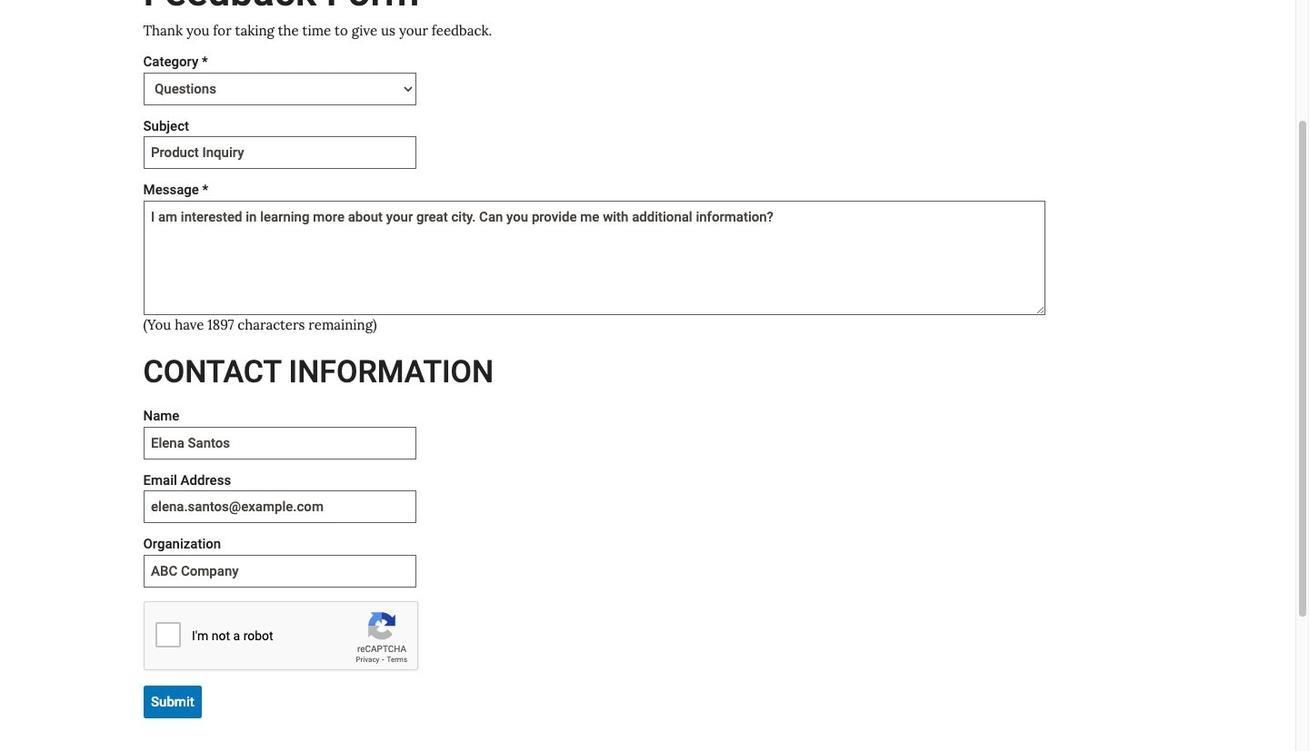 Task type: describe. For each thing, give the bounding box(es) containing it.
MESSAGE text field
[[143, 201, 1045, 315]]

NAME text field
[[143, 427, 416, 460]]

ORGANIZATION text field
[[143, 555, 416, 588]]

SUBJECT text field
[[143, 137, 416, 170]]



Task type: vqa. For each thing, say whether or not it's contained in the screenshot.
Flag icon
no



Task type: locate. For each thing, give the bounding box(es) containing it.
EMAIL text field
[[143, 491, 416, 524]]



